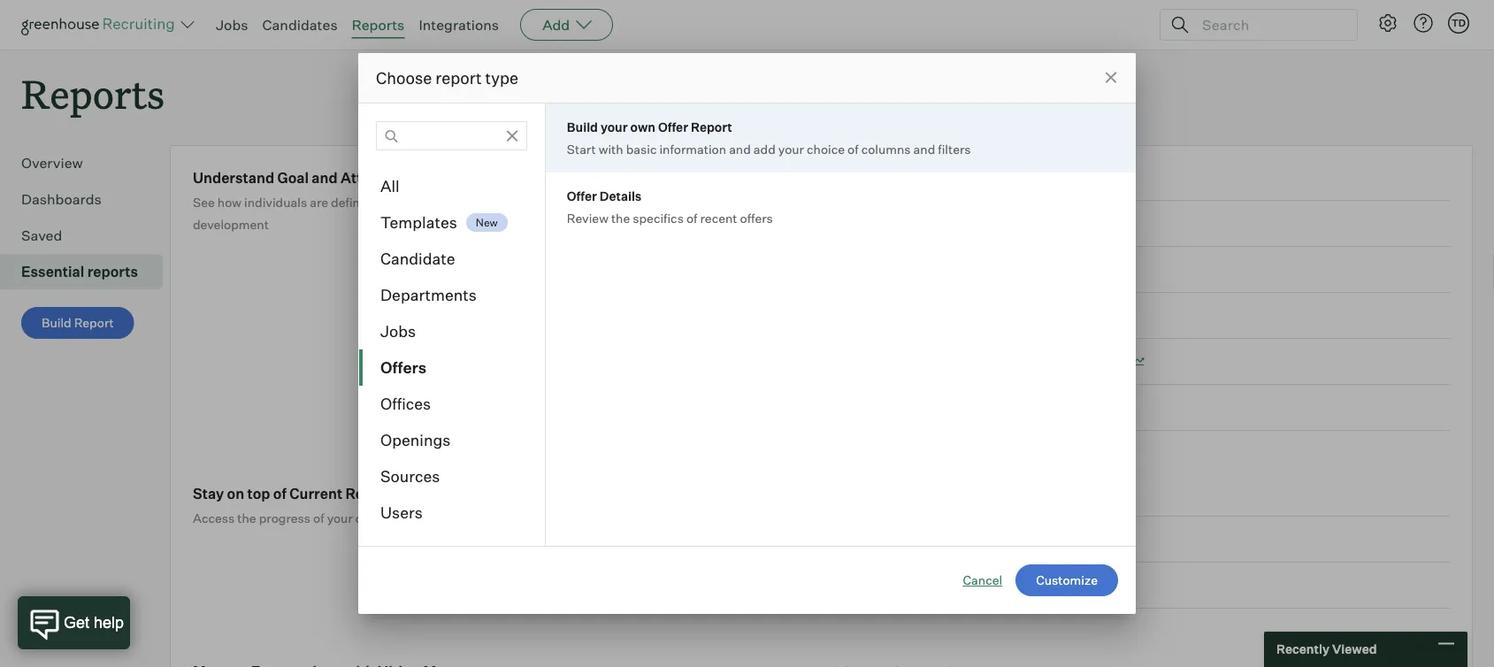 Task type: vqa. For each thing, say whether or not it's contained in the screenshot.
'Metrics'
yes



Task type: describe. For each thing, give the bounding box(es) containing it.
start
[[567, 141, 596, 157]]

and down attainment on the top left
[[381, 194, 403, 210]]

choose
[[376, 68, 432, 88]]

essential
[[21, 263, 84, 281]]

essential reports
[[21, 263, 138, 281]]

viewed
[[1332, 641, 1377, 657]]

0 horizontal spatial reports
[[21, 67, 165, 119]]

current
[[289, 485, 343, 502]]

type
[[485, 68, 518, 88]]

personal
[[602, 194, 652, 210]]

td
[[1452, 17, 1466, 29]]

your for activity
[[327, 510, 353, 526]]

and up specifics
[[655, 194, 676, 210]]

reports link
[[352, 16, 405, 34]]

individual goals over time
[[807, 170, 962, 185]]

are
[[310, 194, 328, 210]]

cancel link
[[963, 571, 1002, 589]]

the inside stay on top of current recruiting activity access the progress of your company's current hiring process interviewing activity
[[237, 510, 256, 526]]

of inside "offer details review the specifics of recent offers"
[[686, 210, 697, 226]]

1 horizontal spatial icon chart image
[[1131, 357, 1144, 366]]

icon chart link
[[807, 339, 1450, 385]]

filters
[[938, 141, 971, 157]]

own inside build your own offer report start with basic information and add your choice of columns and filters
[[630, 119, 656, 134]]

build for build report
[[42, 315, 71, 331]]

development
[[193, 216, 269, 232]]

candidate
[[380, 249, 455, 268]]

stay
[[193, 485, 224, 502]]

goal
[[277, 169, 309, 186]]

recently viewed
[[1277, 641, 1377, 657]]

build your own offer report start with basic information and add your choice of columns and filters
[[567, 119, 971, 157]]

see
[[193, 194, 215, 210]]

overview link
[[21, 152, 156, 174]]

add
[[542, 16, 570, 34]]

candidates link
[[262, 16, 338, 34]]

add button
[[520, 9, 613, 41]]

interviewing
[[807, 531, 879, 547]]

individuals
[[244, 194, 307, 210]]

goals
[[867, 170, 899, 185]]

departments
[[380, 285, 477, 305]]

dashboards
[[21, 190, 102, 208]]

0 horizontal spatial activity
[[420, 485, 474, 502]]

choose report type
[[376, 68, 518, 88]]

with
[[599, 141, 623, 157]]

and up over
[[913, 141, 935, 157]]

own inside understand goal and attainment metrics see how individuals are defining and accomplishing goals for their own personal and team development
[[575, 194, 599, 210]]

build for build your own offer report start with basic information and add your choice of columns and filters
[[567, 119, 598, 134]]

saved link
[[21, 225, 156, 246]]

choose report type dialog
[[358, 53, 1136, 614]]

new
[[476, 216, 498, 229]]

Search All... text field
[[376, 121, 527, 150]]

and up are
[[312, 169, 338, 186]]

integrations
[[419, 16, 499, 34]]

essential reports link
[[21, 261, 156, 282]]

progress
[[259, 510, 311, 526]]

your for with
[[778, 141, 804, 157]]

current
[[421, 510, 464, 526]]

0 vertical spatial reports
[[352, 16, 405, 34]]

recent
[[700, 210, 737, 226]]

candidates
[[262, 16, 338, 34]]

process
[[503, 510, 549, 526]]

build report
[[42, 315, 114, 331]]

how
[[217, 194, 242, 210]]

customize
[[1036, 572, 1098, 588]]

jobs link
[[216, 16, 248, 34]]

openings
[[380, 430, 451, 450]]

individual
[[807, 170, 864, 185]]

td button
[[1448, 12, 1469, 34]]

reports
[[87, 263, 138, 281]]

cancel
[[963, 572, 1002, 588]]

add
[[754, 141, 776, 157]]

users
[[380, 503, 423, 522]]

offices
[[380, 394, 431, 414]]

0 horizontal spatial jobs
[[216, 16, 248, 34]]

attainment
[[341, 169, 419, 186]]



Task type: locate. For each thing, give the bounding box(es) containing it.
of inside build your own offer report start with basic information and add your choice of columns and filters
[[848, 141, 859, 157]]

of down team on the top left
[[686, 210, 697, 226]]

accomplishing
[[405, 194, 490, 210]]

report up information
[[691, 119, 732, 134]]

saved
[[21, 227, 62, 244]]

activity
[[420, 485, 474, 502], [882, 531, 926, 547]]

1 horizontal spatial activity
[[882, 531, 926, 547]]

on
[[227, 485, 244, 502]]

0 horizontal spatial report
[[74, 315, 114, 331]]

Search text field
[[1198, 12, 1341, 38]]

1 horizontal spatial jobs
[[380, 322, 416, 341]]

build
[[567, 119, 598, 134], [42, 315, 71, 331]]

reports up choose
[[352, 16, 405, 34]]

offer up information
[[658, 119, 688, 134]]

the down the personal at left
[[611, 210, 630, 226]]

columns
[[861, 141, 911, 157]]

of
[[848, 141, 859, 157], [686, 210, 697, 226], [273, 485, 287, 502], [313, 510, 324, 526]]

sources
[[380, 467, 440, 486]]

goals
[[493, 194, 524, 210]]

icon chart image
[[969, 173, 983, 182], [1131, 357, 1144, 366]]

1 vertical spatial the
[[237, 510, 256, 526]]

0 vertical spatial build
[[567, 119, 598, 134]]

stay on top of current recruiting activity access the progress of your company's current hiring process interviewing activity
[[193, 485, 926, 547]]

of down current
[[313, 510, 324, 526]]

of right top
[[273, 485, 287, 502]]

build inside button
[[42, 315, 71, 331]]

0 vertical spatial jobs
[[216, 16, 248, 34]]

1 horizontal spatial offer
[[658, 119, 688, 134]]

1 vertical spatial reports
[[21, 67, 165, 119]]

customize button
[[1016, 564, 1118, 596]]

overview
[[21, 154, 83, 172]]

1 horizontal spatial your
[[601, 119, 628, 134]]

jobs
[[216, 16, 248, 34], [380, 322, 416, 341]]

0 vertical spatial report
[[691, 119, 732, 134]]

the inside "offer details review the specifics of recent offers"
[[611, 210, 630, 226]]

1 vertical spatial build
[[42, 315, 71, 331]]

their
[[545, 194, 572, 210]]

for
[[527, 194, 543, 210]]

information
[[659, 141, 726, 157]]

offer inside build your own offer report start with basic information and add your choice of columns and filters
[[658, 119, 688, 134]]

0 horizontal spatial offer
[[567, 188, 597, 203]]

time
[[932, 170, 962, 185]]

report inside build your own offer report start with basic information and add your choice of columns and filters
[[691, 119, 732, 134]]

td button
[[1445, 9, 1473, 37]]

basic
[[626, 141, 657, 157]]

review
[[567, 210, 609, 226]]

2 horizontal spatial your
[[778, 141, 804, 157]]

jobs up offers on the left of the page
[[380, 322, 416, 341]]

details
[[600, 188, 642, 203]]

1 horizontal spatial own
[[630, 119, 656, 134]]

report
[[691, 119, 732, 134], [74, 315, 114, 331]]

1 vertical spatial activity
[[882, 531, 926, 547]]

0 vertical spatial your
[[601, 119, 628, 134]]

report down essential reports link
[[74, 315, 114, 331]]

your down current
[[327, 510, 353, 526]]

0 horizontal spatial own
[[575, 194, 599, 210]]

integrations link
[[419, 16, 499, 34]]

dashboards link
[[21, 189, 156, 210]]

offers
[[380, 358, 427, 377]]

1 horizontal spatial build
[[567, 119, 598, 134]]

1 vertical spatial report
[[74, 315, 114, 331]]

1 vertical spatial your
[[778, 141, 804, 157]]

over
[[902, 170, 930, 185]]

own
[[630, 119, 656, 134], [575, 194, 599, 210]]

jobs left candidates link
[[216, 16, 248, 34]]

report
[[435, 68, 482, 88]]

and
[[729, 141, 751, 157], [913, 141, 935, 157], [312, 169, 338, 186], [381, 194, 403, 210], [655, 194, 676, 210]]

activity right interviewing
[[882, 531, 926, 547]]

greenhouse recruiting image
[[21, 14, 180, 35]]

your inside stay on top of current recruiting activity access the progress of your company's current hiring process interviewing activity
[[327, 510, 353, 526]]

access
[[193, 510, 235, 526]]

choice
[[807, 141, 845, 157]]

1 horizontal spatial reports
[[352, 16, 405, 34]]

defining
[[331, 194, 378, 210]]

recently
[[1277, 641, 1330, 657]]

understand goal and attainment metrics see how individuals are defining and accomplishing goals for their own personal and team development
[[193, 169, 709, 232]]

the down on on the left bottom
[[237, 510, 256, 526]]

reports
[[352, 16, 405, 34], [21, 67, 165, 119]]

0 vertical spatial offer
[[658, 119, 688, 134]]

jobs inside the choose report type dialog
[[380, 322, 416, 341]]

build down essential
[[42, 315, 71, 331]]

and left add
[[729, 141, 751, 157]]

0 vertical spatial the
[[611, 210, 630, 226]]

build up 'start'
[[567, 119, 598, 134]]

hiring
[[466, 510, 500, 526]]

offer
[[658, 119, 688, 134], [567, 188, 597, 203]]

your up with on the top left of page
[[601, 119, 628, 134]]

recruiting
[[345, 485, 418, 502]]

0 vertical spatial icon chart image
[[969, 173, 983, 182]]

team
[[679, 194, 709, 210]]

templates
[[380, 213, 457, 232]]

your right add
[[778, 141, 804, 157]]

your
[[601, 119, 628, 134], [778, 141, 804, 157], [327, 510, 353, 526]]

all
[[380, 176, 400, 196]]

build inside build your own offer report start with basic information and add your choice of columns and filters
[[567, 119, 598, 134]]

offer up review
[[567, 188, 597, 203]]

1 vertical spatial icon chart image
[[1131, 357, 1144, 366]]

offers
[[740, 210, 773, 226]]

metrics
[[422, 169, 474, 186]]

offer inside "offer details review the specifics of recent offers"
[[567, 188, 597, 203]]

specifics
[[633, 210, 684, 226]]

1 vertical spatial own
[[575, 194, 599, 210]]

offer details review the specifics of recent offers
[[567, 188, 773, 226]]

top
[[247, 485, 270, 502]]

configure image
[[1377, 12, 1399, 34]]

0 horizontal spatial the
[[237, 510, 256, 526]]

1 horizontal spatial report
[[691, 119, 732, 134]]

report inside build report button
[[74, 315, 114, 331]]

0 vertical spatial activity
[[420, 485, 474, 502]]

1 vertical spatial jobs
[[380, 322, 416, 341]]

0 horizontal spatial your
[[327, 510, 353, 526]]

0 horizontal spatial build
[[42, 315, 71, 331]]

interviewing activity link
[[807, 517, 1450, 563]]

own up basic
[[630, 119, 656, 134]]

2 vertical spatial your
[[327, 510, 353, 526]]

1 vertical spatial offer
[[567, 188, 597, 203]]

activity up the current
[[420, 485, 474, 502]]

0 horizontal spatial icon chart image
[[969, 173, 983, 182]]

company's
[[355, 510, 419, 526]]

understand
[[193, 169, 274, 186]]

1 horizontal spatial the
[[611, 210, 630, 226]]

of right choice
[[848, 141, 859, 157]]

build report button
[[21, 307, 134, 339]]

reports down the greenhouse recruiting image
[[21, 67, 165, 119]]

own up review
[[575, 194, 599, 210]]

0 vertical spatial own
[[630, 119, 656, 134]]

the
[[611, 210, 630, 226], [237, 510, 256, 526]]



